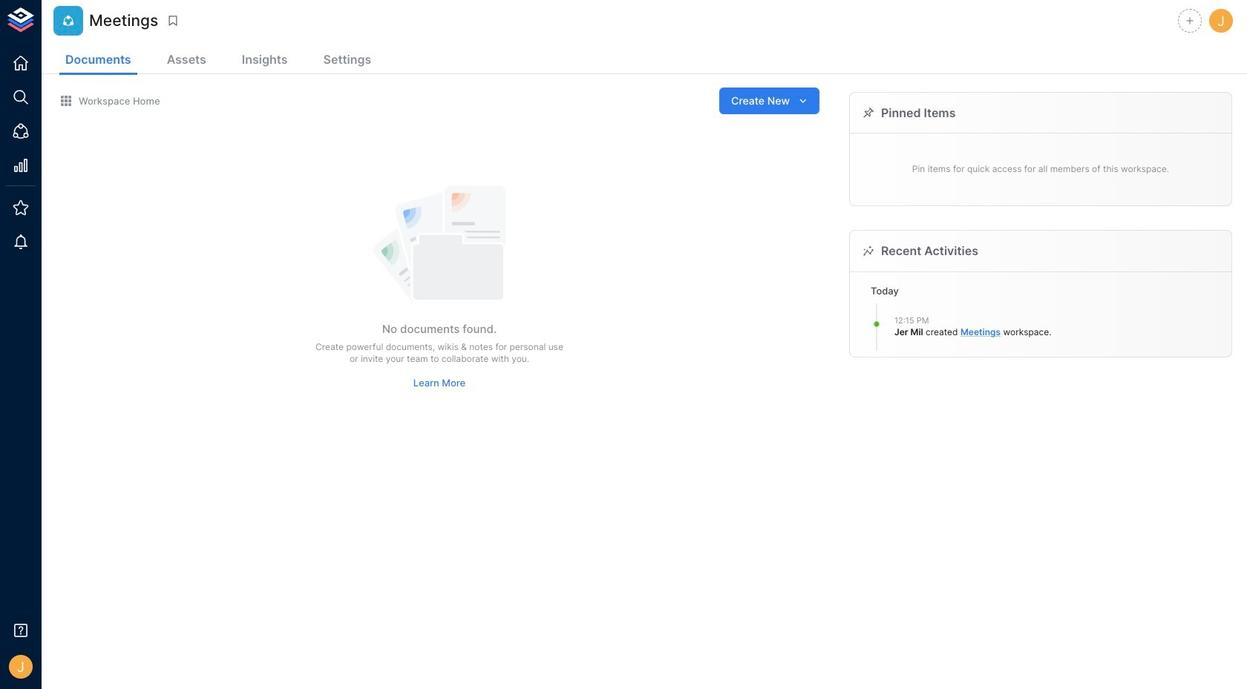 Task type: vqa. For each thing, say whether or not it's contained in the screenshot.
Remove Bookmark Icon
no



Task type: locate. For each thing, give the bounding box(es) containing it.
bookmark image
[[167, 14, 180, 27]]



